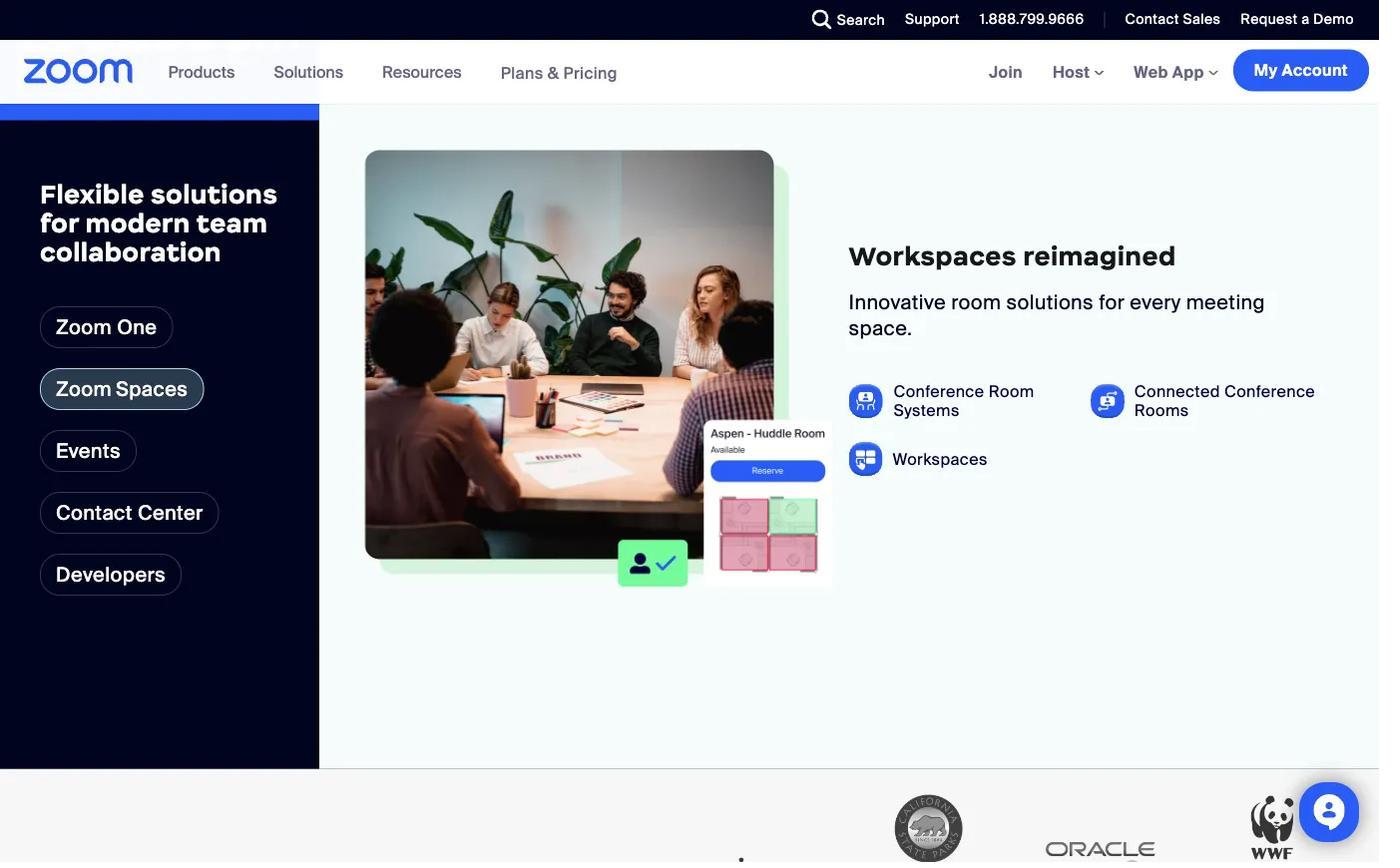 Task type: vqa. For each thing, say whether or not it's contained in the screenshot.
banner on the top of the page containing My Account
yes



Task type: locate. For each thing, give the bounding box(es) containing it.
conference inside connected conference rooms
[[1225, 381, 1316, 402]]

solutions
[[151, 178, 278, 211], [1007, 290, 1094, 316]]

1 zoom from the top
[[56, 314, 112, 340]]

0 vertical spatial contact
[[1126, 10, 1180, 28]]

spaces
[[116, 376, 188, 402]]

california state parks logo image
[[862, 784, 995, 863]]

web
[[1135, 61, 1169, 82]]

web app button
[[1135, 61, 1219, 82]]

conference right connected
[[1225, 381, 1316, 402]]

contact left center
[[56, 500, 133, 526]]

support
[[906, 10, 960, 28]]

0 vertical spatial solutions
[[151, 178, 278, 211]]

workspaces up innovative
[[849, 239, 1017, 272]]

oracle red bull logo image
[[1035, 824, 1168, 863]]

join
[[989, 61, 1023, 82]]

contact sales link up the web app
[[1111, 0, 1227, 40]]

0 vertical spatial workspaces
[[849, 239, 1017, 272]]

for left every
[[1100, 290, 1126, 316]]

zoom left one at the top left
[[56, 314, 112, 340]]

1 vertical spatial solutions
[[1007, 290, 1094, 316]]

1 horizontal spatial conference
[[1225, 381, 1316, 402]]

1 horizontal spatial for
[[1100, 290, 1126, 316]]

workspaces for workspaces reimagined
[[849, 239, 1017, 272]]

connected
[[1135, 381, 1221, 402]]

one
[[117, 314, 157, 340]]

0 horizontal spatial for
[[40, 207, 79, 239]]

flexible solutions for modern team collaboration tab list
[[40, 306, 219, 534]]

contact for contact sales
[[1126, 10, 1180, 28]]

1.888.799.9666 button
[[965, 0, 1090, 40], [980, 10, 1085, 28]]

workspaces
[[849, 239, 1017, 272], [893, 449, 988, 470]]

wwf logo image
[[1207, 784, 1340, 863]]

pricing
[[564, 62, 618, 83]]

zoom
[[56, 314, 112, 340], [56, 376, 112, 402]]

2 conference from the left
[[1225, 381, 1316, 402]]

products button
[[168, 40, 244, 104]]

plans & pricing link
[[501, 62, 618, 83], [501, 62, 618, 83]]

1 vertical spatial for
[[1100, 290, 1126, 316]]

contact sales
[[1126, 10, 1222, 28]]

zoom for zoom one
[[56, 314, 112, 340]]

0 horizontal spatial solutions
[[151, 178, 278, 211]]

0 horizontal spatial contact
[[56, 500, 133, 526]]

systems
[[894, 400, 960, 421]]

host button
[[1053, 61, 1105, 82]]

0 horizontal spatial conference
[[894, 381, 985, 402]]

request a demo
[[1242, 10, 1355, 28]]

contact sales link
[[1111, 0, 1227, 40], [1126, 10, 1222, 28]]

contact
[[1126, 10, 1180, 28], [56, 500, 133, 526]]

0 vertical spatial for
[[40, 207, 79, 239]]

contact for contact center
[[56, 500, 133, 526]]

for inside flexible solutions for modern team collaboration
[[40, 207, 79, 239]]

resources
[[383, 61, 462, 82]]

app
[[1173, 61, 1205, 82]]

contact center
[[56, 500, 203, 526]]

1 horizontal spatial solutions
[[1007, 290, 1094, 316]]

2 zoom from the top
[[56, 376, 112, 402]]

banner containing my account
[[0, 40, 1380, 105]]

1 vertical spatial workspaces
[[893, 449, 988, 470]]

0 vertical spatial zoom
[[56, 314, 112, 340]]

for
[[40, 207, 79, 239], [1100, 290, 1126, 316]]

team
[[197, 207, 268, 239]]

conference up workspaces link
[[894, 381, 985, 402]]

product information navigation
[[153, 40, 633, 105]]

conference
[[894, 381, 985, 402], [1225, 381, 1316, 402]]

contact sales link up web app dropdown button
[[1126, 10, 1222, 28]]

zoom down zoom one tab
[[56, 376, 112, 402]]

contact left sales
[[1126, 10, 1180, 28]]

for left modern at the left top of the page
[[40, 207, 79, 239]]

1 vertical spatial contact
[[56, 500, 133, 526]]

solutions button
[[274, 40, 353, 104]]

plans & pricing
[[501, 62, 618, 83]]

my
[[1255, 60, 1279, 81]]

plans
[[501, 62, 544, 83]]

workspaces down systems
[[893, 449, 988, 470]]

support link
[[891, 0, 965, 40], [906, 10, 960, 28]]

1 vertical spatial zoom
[[56, 376, 112, 402]]

banner
[[0, 40, 1380, 105]]

contact inside tab
[[56, 500, 133, 526]]

demo
[[1314, 10, 1355, 28]]

zoom spaces
[[56, 376, 188, 402]]

center
[[138, 500, 203, 526]]

contact inside 'link'
[[1126, 10, 1180, 28]]

1 horizontal spatial contact
[[1126, 10, 1180, 28]]

request a demo link
[[1227, 0, 1380, 40], [1242, 10, 1355, 28]]

1 conference from the left
[[894, 381, 985, 402]]

request
[[1242, 10, 1298, 28]]



Task type: describe. For each thing, give the bounding box(es) containing it.
search button
[[798, 0, 891, 40]]

zoom contact center tab
[[40, 492, 219, 534]]

room
[[989, 381, 1035, 402]]

solutions inside flexible solutions for modern team collaboration
[[151, 178, 278, 211]]

zoom spaces tab
[[40, 368, 204, 410]]

products
[[168, 61, 235, 82]]

rooms
[[1135, 400, 1190, 421]]

zoom interface icon - workspace reservation image
[[548, 374, 834, 593]]

my account link
[[1234, 49, 1370, 91]]

reimagined
[[1024, 239, 1177, 272]]

solutions
[[274, 61, 344, 82]]

zoom for zoom spaces
[[56, 376, 112, 402]]

flexible
[[40, 178, 144, 211]]

innovative room solutions for every meeting space.
[[849, 290, 1266, 342]]

workspaces for workspaces link
[[893, 449, 988, 470]]

a
[[1302, 10, 1310, 28]]

web app
[[1135, 61, 1205, 82]]

conference room systems
[[894, 381, 1035, 421]]

meeting
[[1187, 290, 1266, 316]]

collaboration
[[40, 236, 222, 268]]

zoom logo image
[[24, 59, 133, 84]]

1.888.799.9666
[[980, 10, 1085, 28]]

resources button
[[383, 40, 471, 104]]

flexible solutions for modern team collaboration
[[40, 178, 278, 268]]

modern
[[85, 207, 190, 239]]

servicenow logo image
[[690, 824, 823, 863]]

connected conference rooms link
[[1135, 381, 1329, 421]]

connected conference rooms
[[1135, 381, 1316, 421]]

1.888.799.9666 button up join
[[965, 0, 1090, 40]]

space.
[[849, 316, 913, 342]]

meetings navigation
[[974, 40, 1380, 105]]

search
[[837, 10, 886, 29]]

sales
[[1184, 10, 1222, 28]]

zoom one
[[56, 314, 157, 340]]

for inside innovative room solutions for every meeting space.
[[1100, 290, 1126, 316]]

workspaces reimagined
[[849, 239, 1177, 272]]

innovative
[[849, 290, 947, 316]]

conference inside conference room systems
[[894, 381, 985, 402]]

1.888.799.9666 button up 'join' link in the top right of the page
[[980, 10, 1085, 28]]

workspaces link
[[893, 449, 988, 470]]

solutions inside innovative room solutions for every meeting space.
[[1007, 290, 1094, 316]]

my account
[[1255, 60, 1349, 81]]

account
[[1283, 60, 1349, 81]]

every
[[1131, 290, 1182, 316]]

&
[[548, 62, 559, 83]]

join link
[[974, 40, 1038, 104]]

room
[[952, 290, 1002, 316]]

zoom one tab
[[40, 306, 173, 348]]

host
[[1053, 61, 1095, 82]]

2 / 5 group
[[320, 0, 1380, 769]]

conference room systems link
[[894, 381, 1087, 421]]



